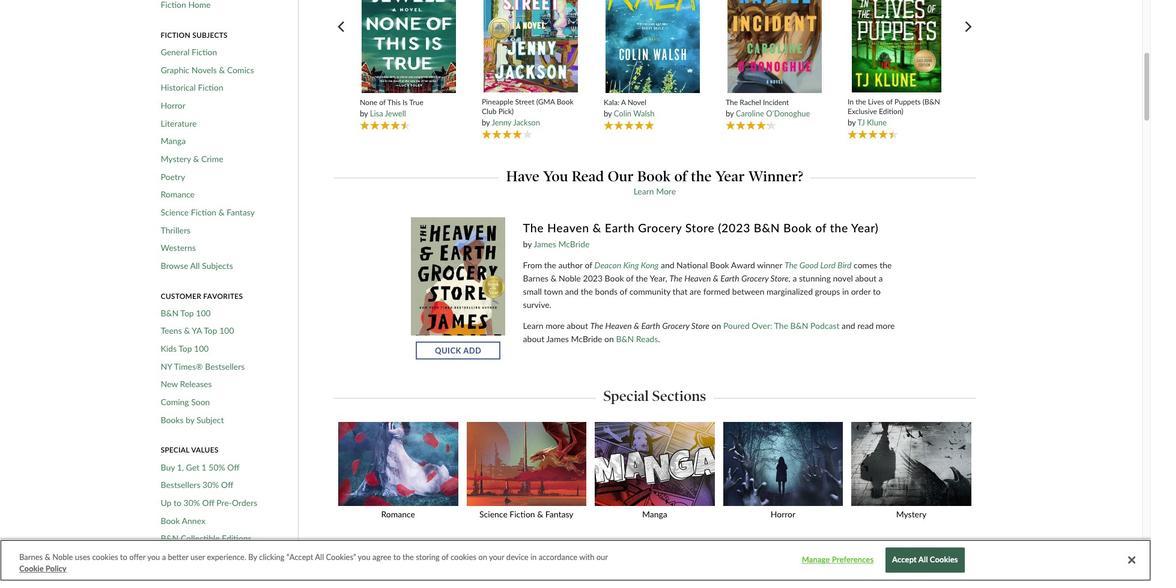 Task type: vqa. For each thing, say whether or not it's contained in the screenshot.
the top See
no



Task type: describe. For each thing, give the bounding box(es) containing it.
1 horizontal spatial books
[[641, 549, 680, 566]]

2 horizontal spatial a
[[879, 273, 883, 283]]

favorites
[[203, 292, 243, 301]]

book inside the 'the heaven & earth grocery store (2023 b&n book of the year) by james mcbride'
[[784, 221, 812, 235]]

0 vertical spatial fantasy
[[227, 207, 255, 218]]

about for james
[[523, 334, 545, 344]]

2023 inside comes the barnes & noble 2023 book of the year,
[[583, 273, 603, 283]]

buy
[[161, 463, 175, 473]]

the heaven & earth grocery store (2023 b&n book of the year) image
[[411, 218, 506, 361]]

1 vertical spatial romance
[[381, 509, 415, 520]]

coupons
[[161, 552, 194, 562]]

fiction for historical fiction link
[[198, 83, 223, 93]]

.
[[658, 334, 660, 344]]

by inside the 'the heaven & earth grocery store (2023 b&n book of the year) by james mcbride'
[[523, 239, 532, 249]]

values
[[191, 446, 219, 455]]

book inside pineapple street (gma book club pick) by jenny jackson
[[557, 98, 574, 107]]

literature link
[[161, 118, 197, 129]]

kids top 100 link
[[161, 344, 209, 354]]

ny times® bestsellers
[[161, 362, 245, 372]]

& down crime
[[219, 207, 225, 218]]

the heaven & earth grocery store,
[[670, 273, 791, 283]]

year,
[[650, 273, 667, 283]]

reads
[[636, 334, 658, 344]]

privacy alert dialog
[[0, 540, 1152, 582]]

james mcbride link
[[534, 239, 590, 249]]

barnes & noble uses cookies to offer you a better user experience. by clicking "accept all cookies" you agree to the storing of cookies on your device in accordance with our cookie policy
[[19, 553, 608, 574]]

kong
[[641, 260, 659, 270]]

all for browse
[[190, 261, 200, 271]]

from the author of deacon king kong and national book award winner the good lord bird
[[523, 260, 852, 270]]

b&n reads .
[[616, 334, 660, 344]]

klune
[[867, 118, 887, 127]]

on inside the barnes & noble uses cookies to offer you a better user experience. by clicking "accept all cookies" you agree to the storing of cookies on your device in accordance with our cookie policy
[[479, 553, 487, 563]]

none of this is true image
[[361, 0, 456, 94]]

earth for store,
[[721, 273, 740, 283]]

the rachel incident by caroline o'donoghue
[[726, 98, 810, 119]]

in inside a stunning novel about a small town and the bonds of community that are formed between marginalized groups in order to survive.
[[843, 286, 849, 297]]

1 vertical spatial off
[[221, 480, 234, 491]]

browse
[[161, 261, 188, 271]]

fiction up the device
[[510, 509, 535, 520]]

sections
[[653, 388, 706, 405]]

read
[[858, 321, 874, 331]]

bonds
[[595, 286, 618, 297]]

literature
[[161, 118, 197, 128]]

b&n left podcast
[[791, 321, 809, 331]]

1 vertical spatial store
[[692, 321, 710, 331]]

thrillers link
[[161, 225, 191, 236]]

fiction for science fiction & fantasy link to the top
[[191, 207, 216, 218]]

marginalized
[[767, 286, 813, 297]]

1 you from the left
[[147, 553, 160, 563]]

a inside the barnes & noble uses cookies to offer you a better user experience. by clicking "accept all cookies" you agree to the storing of cookies on your device in accordance with our cookie policy
[[162, 553, 166, 563]]

by inside the none of this is true by lisa jewell
[[360, 109, 368, 119]]

the inside the 'the heaven & earth grocery store (2023 b&n book of the year) by james mcbride'
[[523, 221, 544, 235]]

the down kong
[[636, 273, 648, 283]]

1 cookies from the left
[[92, 553, 118, 563]]

town
[[544, 286, 563, 297]]

1 horizontal spatial romance link
[[334, 422, 462, 528]]

lord
[[821, 260, 836, 270]]

comics
[[227, 65, 254, 75]]

our
[[597, 553, 608, 563]]

collectible
[[181, 534, 220, 544]]

special for special sections
[[604, 388, 649, 405]]

editions
[[222, 534, 252, 544]]

kids
[[161, 344, 177, 354]]

special for special values
[[161, 446, 190, 455]]

the inside the rachel incident by caroline o'donoghue
[[726, 98, 738, 107]]

and for national
[[661, 260, 675, 270]]

of inside a stunning novel about a small town and the bonds of community that are formed between marginalized groups in order to survive.
[[620, 286, 627, 297]]

0 horizontal spatial manga link
[[161, 136, 186, 147]]

good
[[800, 260, 819, 270]]

books by subject
[[161, 415, 224, 425]]

accept all cookies button
[[886, 549, 965, 574]]

policy
[[46, 565, 66, 574]]

more inside and read more about james mcbride on
[[876, 321, 895, 331]]

of inside the barnes & noble uses cookies to offer you a better user experience. by clicking "accept all cookies" you agree to the storing of cookies on your device in accordance with our cookie policy
[[442, 553, 449, 563]]

& up the b&n reads link at the bottom right of page
[[634, 321, 640, 331]]

pineapple street (gma book club pick) link
[[482, 98, 580, 116]]

pineapple
[[482, 98, 513, 107]]

b&n top 100
[[161, 308, 211, 318]]

the up that
[[670, 273, 683, 283]]

up to 30% off pre-orders link
[[161, 498, 257, 509]]

book up the heaven & earth grocery store,
[[710, 260, 729, 270]]

rachel
[[740, 98, 761, 107]]

have
[[506, 168, 540, 185]]

learn inside have you read our book of the year winner? learn more
[[634, 186, 654, 197]]

science fiction world with dragon image
[[462, 422, 591, 507]]

horror link for special sections
[[719, 422, 848, 528]]

0 vertical spatial romance
[[161, 190, 195, 200]]

1 vertical spatial manga
[[642, 509, 668, 520]]

book inside comes the barnes & noble 2023 book of the year,
[[605, 273, 624, 283]]

caroline
[[736, 109, 764, 119]]

mystery for mystery
[[896, 509, 927, 520]]

noble inside the barnes & noble uses cookies to offer you a better user experience. by clicking "accept all cookies" you agree to the storing of cookies on your device in accordance with our cookie policy
[[52, 553, 73, 563]]

the up store,
[[785, 260, 798, 270]]

kala: a novel image
[[605, 0, 701, 94]]

by inside the rachel incident by caroline o'donoghue
[[726, 109, 734, 119]]

accordance
[[539, 553, 578, 563]]

cookie
[[19, 565, 44, 574]]

award
[[731, 260, 755, 270]]

lisa
[[370, 109, 383, 119]]

colin walsh link
[[614, 109, 655, 119]]

fiction subjects
[[161, 31, 228, 40]]

buy 1, get 1 50% off
[[161, 463, 240, 473]]

the down bonds
[[590, 321, 604, 331]]

comes
[[854, 260, 878, 270]]

earth for store
[[605, 221, 635, 235]]

fiction up general
[[161, 31, 190, 40]]

ny times® bestsellers link
[[161, 362, 245, 372]]

special sections
[[604, 388, 706, 405]]

50%
[[209, 463, 225, 473]]

the inside in the lives of puppets (b&n exclusive edition) by tj klune
[[856, 98, 866, 107]]

of inside the 'the heaven & earth grocery store (2023 b&n book of the year) by james mcbride'
[[816, 221, 827, 235]]

b&n reads link
[[616, 334, 658, 344]]

100 for kids top 100
[[194, 344, 209, 354]]

of inside comes the barnes & noble 2023 book of the year,
[[626, 273, 634, 283]]

the inside the 'the heaven & earth grocery store (2023 b&n book of the year) by james mcbride'
[[830, 221, 849, 235]]

crime
[[201, 154, 223, 164]]

b&n collectible editions
[[161, 534, 252, 544]]

by inside pineapple street (gma book club pick) by jenny jackson
[[482, 118, 490, 127]]

deacon king kong link
[[595, 260, 659, 270]]

the inside have you read our book of the year winner? learn more
[[691, 168, 712, 185]]

1 horizontal spatial manga link
[[591, 422, 719, 528]]

jewell
[[385, 109, 406, 119]]

new releases link
[[161, 380, 212, 390]]

2 vertical spatial grocery
[[662, 321, 690, 331]]

of inside the none of this is true by lisa jewell
[[379, 98, 386, 107]]

0 vertical spatial off
[[227, 463, 240, 473]]

manage preferences button
[[800, 549, 876, 573]]

graphic
[[161, 65, 189, 75]]

mystery link
[[848, 422, 976, 528]]

pineapple street (gma book club pick) by jenny jackson
[[482, 98, 574, 127]]

cookies
[[930, 556, 958, 565]]

0 horizontal spatial horror
[[161, 100, 186, 111]]

0 horizontal spatial bestsellers
[[161, 480, 200, 491]]

general fiction
[[161, 47, 217, 57]]

100 for b&n top 100
[[196, 308, 211, 318]]

national
[[677, 260, 708, 270]]

books inside books by subject link
[[161, 415, 184, 425]]

podcast
[[811, 321, 840, 331]]

0 horizontal spatial manga
[[161, 136, 186, 146]]

to right agree in the bottom of the page
[[394, 553, 401, 563]]

1 horizontal spatial heaven
[[605, 321, 632, 331]]

0 horizontal spatial learn
[[523, 321, 544, 331]]

to left offer
[[120, 553, 127, 563]]

1 vertical spatial top
[[204, 326, 217, 336]]

1 horizontal spatial science fiction & fantasy
[[480, 509, 574, 520]]

1 vertical spatial science fiction & fantasy link
[[462, 422, 591, 528]]

king
[[623, 260, 639, 270]]

teens & ya top 100 link
[[161, 326, 234, 337]]

accept
[[893, 556, 917, 565]]

of inside have you read our book of the year winner? learn more
[[675, 168, 688, 185]]

pineapple street (gma book club pick) image
[[483, 0, 579, 93]]

book inside have you read our book of the year winner? learn more
[[638, 168, 671, 185]]

the right 'over:'
[[774, 321, 789, 331]]

none of this is true link
[[360, 98, 458, 107]]

2 vertical spatial off
[[202, 498, 214, 508]]

0 vertical spatial subjects
[[192, 31, 228, 40]]

with
[[579, 553, 595, 563]]

1 horizontal spatial a
[[793, 273, 797, 283]]

b&n for b&n reads .
[[616, 334, 634, 344]]

2 horizontal spatial on
[[712, 321, 721, 331]]

orders
[[232, 498, 257, 508]]

preferences
[[832, 556, 874, 565]]

100 inside teens & ya top 100 link
[[219, 326, 234, 336]]

graphic novels & comics link
[[161, 65, 254, 75]]

groups
[[815, 286, 840, 297]]

browse all subjects
[[161, 261, 233, 271]]

1 horizontal spatial 30%
[[203, 480, 219, 491]]

2 you from the left
[[358, 553, 371, 563]]

and for the
[[565, 286, 579, 297]]

general fiction link
[[161, 47, 217, 57]]

by inside in the lives of puppets (b&n exclusive edition) by tj klune
[[848, 118, 856, 127]]

& inside mystery & crime link
[[193, 154, 199, 164]]

poured over: the b&n podcast link
[[724, 321, 840, 331]]

& inside teens & ya top 100 link
[[184, 326, 190, 336]]



Task type: locate. For each thing, give the bounding box(es) containing it.
a left better
[[162, 553, 166, 563]]

you left agree in the bottom of the page
[[358, 553, 371, 563]]

1 vertical spatial books
[[641, 549, 680, 566]]

general
[[161, 47, 190, 57]]

earth inside the 'the heaven & earth grocery store (2023 b&n book of the year) by james mcbride'
[[605, 221, 635, 235]]

by
[[360, 109, 368, 119], [604, 109, 612, 119], [726, 109, 734, 119], [482, 118, 490, 127], [848, 118, 856, 127], [523, 239, 532, 249], [186, 415, 194, 425]]

1 horizontal spatial romance
[[381, 509, 415, 520]]

romantic couple with rose petals image
[[334, 422, 462, 507]]

offer
[[129, 553, 146, 563]]

0 vertical spatial and
[[661, 260, 675, 270]]

0 horizontal spatial 30%
[[184, 498, 200, 508]]

by down coming soon link
[[186, 415, 194, 425]]

kids top 100
[[161, 344, 209, 354]]

1 horizontal spatial horror
[[771, 509, 796, 520]]

fiction up novels
[[192, 47, 217, 57]]

bestsellers down 1,
[[161, 480, 200, 491]]

1 horizontal spatial on
[[605, 334, 614, 344]]

the left "year"
[[691, 168, 712, 185]]

the
[[726, 98, 738, 107], [523, 221, 544, 235], [785, 260, 798, 270], [670, 273, 683, 283], [590, 321, 604, 331], [774, 321, 789, 331], [581, 549, 607, 566]]

by up from on the left of the page
[[523, 239, 532, 249]]

all inside the barnes & noble uses cookies to offer you a better user experience. by clicking "accept all cookies" you agree to the storing of cookies on your device in accordance with our cookie policy
[[315, 553, 324, 563]]

agree
[[373, 553, 392, 563]]

0 vertical spatial mcbride
[[559, 239, 590, 249]]

fiction down graphic novels & comics link on the top of the page
[[198, 83, 223, 93]]

heaven inside the 'the heaven & earth grocery store (2023 b&n book of the year) by james mcbride'
[[547, 221, 590, 235]]

cookies right uses
[[92, 553, 118, 563]]

science up "your"
[[480, 509, 508, 520]]

1 horizontal spatial 2023
[[700, 549, 729, 566]]

0 horizontal spatial more
[[546, 321, 565, 331]]

heaven for store,
[[685, 273, 711, 283]]

& left crime
[[193, 154, 199, 164]]

1 vertical spatial mcbride
[[571, 334, 602, 344]]

1
[[202, 463, 207, 473]]

0 vertical spatial science fiction & fantasy link
[[161, 207, 255, 218]]

book right (gma
[[557, 98, 574, 107]]

0 vertical spatial about
[[855, 273, 877, 283]]

& inside coupons & deals link
[[196, 552, 202, 562]]

& inside the barnes & noble uses cookies to offer you a better user experience. by clicking "accept all cookies" you agree to the storing of cookies on your device in accordance with our cookie policy
[[45, 553, 50, 563]]

jackson
[[513, 118, 540, 127]]

the left the rachel
[[726, 98, 738, 107]]

0 horizontal spatial horror link
[[161, 100, 186, 111]]

0 vertical spatial horror link
[[161, 100, 186, 111]]

the up the james mcbride link
[[523, 221, 544, 235]]

james inside and read more about james mcbride on
[[547, 334, 569, 344]]

(gma
[[536, 98, 555, 107]]

b&n inside b&n collectible editions link
[[161, 534, 179, 544]]

author
[[559, 260, 583, 270]]

1 horizontal spatial noble
[[559, 273, 581, 283]]

mystery up poetry
[[161, 154, 191, 164]]

special
[[604, 388, 649, 405], [161, 446, 190, 455]]

0 vertical spatial 2023
[[583, 273, 603, 283]]

mystery inside "link"
[[896, 509, 927, 520]]

colin
[[614, 109, 632, 119]]

& up town
[[551, 273, 557, 283]]

and
[[661, 260, 675, 270], [565, 286, 579, 297], [842, 321, 856, 331]]

to right order at right
[[873, 286, 881, 297]]

the inside a stunning novel about a small town and the bonds of community that are formed between marginalized groups in order to survive.
[[581, 286, 593, 297]]

cookies left "your"
[[451, 553, 477, 563]]

o'donoghue
[[766, 109, 810, 119]]

more down survive.
[[546, 321, 565, 331]]

all inside button
[[919, 556, 928, 565]]

science up thrillers
[[161, 207, 189, 218]]

0 horizontal spatial heaven
[[547, 221, 590, 235]]

barnes inside the barnes & noble uses cookies to offer you a better user experience. by clicking "accept all cookies" you agree to the storing of cookies on your device in accordance with our cookie policy
[[19, 553, 43, 563]]

0 horizontal spatial 2023
[[583, 273, 603, 283]]

1 vertical spatial science fiction & fantasy
[[480, 509, 574, 520]]

street
[[515, 98, 535, 107]]

you right offer
[[147, 553, 160, 563]]

subjects up the favorites
[[202, 261, 233, 271]]

all for accept
[[919, 556, 928, 565]]

coming
[[161, 397, 189, 408]]

deals
[[204, 552, 224, 562]]

horror link for fiction subjects
[[161, 100, 186, 111]]

quick add
[[435, 346, 482, 356]]

b&n up teens
[[161, 308, 179, 318]]

2 vertical spatial heaven
[[605, 321, 632, 331]]

1 horizontal spatial mystery
[[896, 509, 927, 520]]

mcbride inside and read more about james mcbride on
[[571, 334, 602, 344]]

novels
[[192, 65, 217, 75]]

1 vertical spatial heaven
[[685, 273, 711, 283]]

special values
[[161, 446, 219, 455]]

on left the b&n reads link at the bottom right of page
[[605, 334, 614, 344]]

poetry link
[[161, 172, 185, 182]]

heaven up the james mcbride link
[[547, 221, 590, 235]]

2 vertical spatial about
[[523, 334, 545, 344]]

from
[[523, 260, 542, 270]]

0 vertical spatial barnes
[[523, 273, 549, 283]]

0 vertical spatial heaven
[[547, 221, 590, 235]]

top right kids
[[179, 344, 192, 354]]

and inside a stunning novel about a small town and the bonds of community that are formed between marginalized groups in order to survive.
[[565, 286, 579, 297]]

a up marginalized
[[793, 273, 797, 283]]

on left poured
[[712, 321, 721, 331]]

deacon
[[595, 260, 622, 270]]

b&n
[[754, 221, 780, 235], [161, 308, 179, 318], [791, 321, 809, 331], [616, 334, 634, 344], [161, 534, 179, 544]]

the heaven & earth grocery store (2023 b&n book of the year) by james mcbride
[[523, 221, 879, 249]]

2 horizontal spatial earth
[[721, 273, 740, 283]]

the right from on the left of the page
[[544, 260, 557, 270]]

quick add button
[[416, 342, 501, 360]]

top right ya
[[204, 326, 217, 336]]

b&n right (2023
[[754, 221, 780, 235]]

0 horizontal spatial mystery
[[161, 154, 191, 164]]

subjects up "general fiction"
[[192, 31, 228, 40]]

0 vertical spatial noble
[[559, 273, 581, 283]]

about inside a stunning novel about a small town and the bonds of community that are formed between marginalized groups in order to survive.
[[855, 273, 877, 283]]

bestsellers inside 'link'
[[205, 362, 245, 372]]

0 horizontal spatial books
[[161, 415, 184, 425]]

& up formed
[[713, 273, 719, 283]]

lives
[[868, 98, 885, 107]]

up to 30% off pre-orders
[[161, 498, 257, 508]]

coupons & deals
[[161, 552, 224, 562]]

heaven
[[547, 221, 590, 235], [685, 273, 711, 283], [605, 321, 632, 331]]

1 vertical spatial romance link
[[334, 422, 462, 528]]

learn down survive.
[[523, 321, 544, 331]]

2 vertical spatial on
[[479, 553, 487, 563]]

in the lives of puppets (b&n exclusive edition) image
[[851, 0, 942, 93]]

a right novel
[[879, 273, 883, 283]]

1 vertical spatial science
[[480, 509, 508, 520]]

science fiction & fantasy up thrillers
[[161, 207, 255, 218]]

books
[[161, 415, 184, 425], [641, 549, 680, 566]]

1 more from the left
[[546, 321, 565, 331]]

0 vertical spatial books
[[161, 415, 184, 425]]

top for b&n top 100
[[181, 308, 194, 318]]

bestsellers up the releases
[[205, 362, 245, 372]]

0 horizontal spatial about
[[523, 334, 545, 344]]

a shadow of a girl in a dark forest with hands image
[[719, 422, 848, 507]]

books by subject link
[[161, 415, 224, 426]]

clicking
[[259, 553, 285, 563]]

soon
[[191, 397, 210, 408]]

of inside in the lives of puppets (b&n exclusive edition) by tj klune
[[886, 98, 893, 107]]

all right "accept
[[315, 553, 324, 563]]

earth up reads on the right of page
[[642, 321, 660, 331]]

mcbride
[[559, 239, 590, 249], [571, 334, 602, 344]]

accept all cookies
[[893, 556, 958, 565]]

1 horizontal spatial earth
[[642, 321, 660, 331]]

about inside and read more about james mcbride on
[[523, 334, 545, 344]]

heaven for store
[[547, 221, 590, 235]]

& inside comes the barnes & noble 2023 book of the year,
[[551, 273, 557, 283]]

0 horizontal spatial science fiction & fantasy link
[[161, 207, 255, 218]]

ya
[[192, 326, 202, 336]]

1 vertical spatial james
[[547, 334, 569, 344]]

grocery for store,
[[742, 273, 769, 283]]

westerns link
[[161, 243, 196, 254]]

0 vertical spatial mystery
[[161, 154, 191, 164]]

is
[[403, 98, 408, 107]]

book annex
[[161, 516, 205, 526]]

bird
[[838, 260, 852, 270]]

1 horizontal spatial about
[[567, 321, 588, 331]]

by left the caroline
[[726, 109, 734, 119]]

0 horizontal spatial fantasy
[[227, 207, 255, 218]]

0 horizontal spatial cookies
[[92, 553, 118, 563]]

1 vertical spatial horror
[[771, 509, 796, 520]]

1 vertical spatial special
[[161, 446, 190, 455]]

barnes up cookie
[[19, 553, 43, 563]]

1 vertical spatial subjects
[[202, 261, 233, 271]]

book down 'up'
[[161, 516, 180, 526]]

b&n collectible editions link
[[161, 534, 252, 544]]

releases
[[180, 380, 212, 390]]

0 vertical spatial romance link
[[161, 190, 195, 200]]

store inside the 'the heaven & earth grocery store (2023 b&n book of the year) by james mcbride'
[[686, 221, 715, 235]]

this
[[388, 98, 401, 107]]

1 horizontal spatial science
[[480, 509, 508, 520]]

all inside 'link'
[[190, 261, 200, 271]]

store,
[[771, 273, 791, 283]]

fiction
[[161, 31, 190, 40], [192, 47, 217, 57], [198, 83, 223, 93], [191, 207, 216, 218], [510, 509, 535, 520]]

none of this is true by lisa jewell
[[360, 98, 424, 119]]

manga down literature link
[[161, 136, 186, 146]]

0 vertical spatial grocery
[[638, 221, 682, 235]]

0 vertical spatial manga
[[161, 136, 186, 146]]

on
[[712, 321, 721, 331], [605, 334, 614, 344], [479, 553, 487, 563]]

on inside and read more about james mcbride on
[[605, 334, 614, 344]]

and inside and read more about james mcbride on
[[842, 321, 856, 331]]

0 vertical spatial top
[[181, 308, 194, 318]]

0 vertical spatial 100
[[196, 308, 211, 318]]

have you read our book of the year winner? learn more
[[506, 168, 804, 197]]

historical fiction link
[[161, 83, 223, 93]]

fiction for general fiction link
[[192, 47, 217, 57]]

by down none
[[360, 109, 368, 119]]

pre-
[[217, 498, 232, 508]]

james inside the 'the heaven & earth grocery store (2023 b&n book of the year) by james mcbride'
[[534, 239, 556, 249]]

& up deacon
[[593, 221, 602, 235]]

incident
[[763, 98, 789, 107]]

0 vertical spatial science
[[161, 207, 189, 218]]

b&n for b&n collectible editions
[[161, 534, 179, 544]]

2 horizontal spatial about
[[855, 273, 877, 283]]

(2023
[[718, 221, 751, 235]]

teens & ya top 100
[[161, 326, 234, 336]]

heaven up the b&n reads link at the bottom right of page
[[605, 321, 632, 331]]

1 horizontal spatial bestsellers
[[205, 362, 245, 372]]

the inside the barnes & noble uses cookies to offer you a better user experience. by clicking "accept all cookies" you agree to the storing of cookies on your device in accordance with our cookie policy
[[403, 553, 414, 563]]

2 horizontal spatial all
[[919, 556, 928, 565]]

horror link
[[161, 100, 186, 111], [719, 422, 848, 528]]

2 horizontal spatial and
[[842, 321, 856, 331]]

1 vertical spatial mystery
[[896, 509, 927, 520]]

1 vertical spatial 2023
[[700, 549, 729, 566]]

fantasy
[[227, 207, 255, 218], [546, 509, 574, 520]]

mystery for mystery & crime
[[161, 154, 191, 164]]

2 vertical spatial and
[[842, 321, 856, 331]]

100 inside kids top 100 link
[[194, 344, 209, 354]]

book up good
[[784, 221, 812, 235]]

off right 50%
[[227, 463, 240, 473]]

club
[[482, 107, 497, 116]]

100 right ya
[[219, 326, 234, 336]]

customer favorites
[[161, 292, 243, 301]]

the left year)
[[830, 221, 849, 235]]

noble inside comes the barnes & noble 2023 book of the year,
[[559, 273, 581, 283]]

b&n inside b&n top 100 link
[[161, 308, 179, 318]]

and read more about james mcbride on
[[523, 321, 895, 344]]

mystery
[[161, 154, 191, 164], [896, 509, 927, 520]]

& up the accordance
[[537, 509, 543, 520]]

0 vertical spatial earth
[[605, 221, 635, 235]]

100 inside b&n top 100 link
[[196, 308, 211, 318]]

mcbride left the b&n reads link at the bottom right of page
[[571, 334, 602, 344]]

grocery inside the 'the heaven & earth grocery store (2023 b&n book of the year) by james mcbride'
[[638, 221, 682, 235]]

0 vertical spatial horror
[[161, 100, 186, 111]]

the left the storing
[[403, 553, 414, 563]]

& inside graphic novels & comics link
[[219, 65, 225, 75]]

romance down poetry link
[[161, 190, 195, 200]]

year
[[716, 168, 745, 185]]

romance up agree in the bottom of the page
[[381, 509, 415, 520]]

1 vertical spatial earth
[[721, 273, 740, 283]]

0 horizontal spatial science
[[161, 207, 189, 218]]

up
[[161, 498, 172, 508]]

30% up annex
[[184, 498, 200, 508]]

2 vertical spatial top
[[179, 344, 192, 354]]

coming soon
[[161, 397, 210, 408]]

0 horizontal spatial noble
[[52, 553, 73, 563]]

to right 'up'
[[174, 498, 181, 508]]

uses
[[75, 553, 90, 563]]

to inside a stunning novel about a small town and the bonds of community that are formed between marginalized groups in order to survive.
[[873, 286, 881, 297]]

and left read
[[842, 321, 856, 331]]

fiction up westerns
[[191, 207, 216, 218]]

0 horizontal spatial special
[[161, 446, 190, 455]]

noble up policy
[[52, 553, 73, 563]]

grocery for store
[[638, 221, 682, 235]]

in right the device
[[531, 553, 537, 563]]

1 vertical spatial noble
[[52, 553, 73, 563]]

and up year,
[[661, 260, 675, 270]]

noble down the author
[[559, 273, 581, 283]]

2023
[[583, 273, 603, 283], [700, 549, 729, 566]]

science fiction & fantasy up the device
[[480, 509, 574, 520]]

books right the "best"
[[641, 549, 680, 566]]

2 more from the left
[[876, 321, 895, 331]]

2 vertical spatial earth
[[642, 321, 660, 331]]

0 vertical spatial special
[[604, 388, 649, 405]]

kala:
[[604, 98, 620, 107]]

barnes down from on the left of the page
[[523, 273, 549, 283]]

community
[[630, 286, 671, 297]]

order
[[851, 286, 871, 297]]

kala: a novel link
[[604, 98, 702, 107]]

in inside the barnes & noble uses cookies to offer you a better user experience. by clicking "accept all cookies" you agree to the storing of cookies on your device in accordance with our cookie policy
[[531, 553, 537, 563]]

& right novels
[[219, 65, 225, 75]]

barnes inside comes the barnes & noble 2023 book of the year,
[[523, 273, 549, 283]]

special up 1,
[[161, 446, 190, 455]]

the right the comes
[[880, 260, 892, 270]]

all right accept
[[919, 556, 928, 565]]

& left deals
[[196, 552, 202, 562]]

subjects inside 'browse all subjects' 'link'
[[202, 261, 233, 271]]

pick)
[[499, 107, 514, 116]]

1 vertical spatial in
[[531, 553, 537, 563]]

& inside the 'the heaven & earth grocery store (2023 b&n book of the year) by james mcbride'
[[593, 221, 602, 235]]

books down 'coming'
[[161, 415, 184, 425]]

mcbride inside the 'the heaven & earth grocery store (2023 b&n book of the year) by james mcbride'
[[559, 239, 590, 249]]

about for a
[[855, 273, 877, 283]]

& left ya
[[184, 326, 190, 336]]

the rachel incident image
[[727, 0, 823, 94]]

novel
[[628, 98, 647, 107]]

0 horizontal spatial on
[[479, 553, 487, 563]]

earth up deacon king kong link
[[605, 221, 635, 235]]

b&n inside the 'the heaven & earth grocery store (2023 b&n book of the year) by james mcbride'
[[754, 221, 780, 235]]

store down a stunning novel about a small town and the bonds of community that are formed between marginalized groups in order to survive.
[[692, 321, 710, 331]]

2 cookies from the left
[[451, 553, 477, 563]]

0 vertical spatial manga link
[[161, 136, 186, 147]]

heaven up are
[[685, 273, 711, 283]]

coupons & deals link
[[161, 552, 224, 562]]

manga up the best books of 2023
[[642, 509, 668, 520]]

1 vertical spatial about
[[567, 321, 588, 331]]

by left tj
[[848, 118, 856, 127]]

james up from on the left of the page
[[534, 239, 556, 249]]

1 vertical spatial 30%
[[184, 498, 200, 508]]

by down club
[[482, 118, 490, 127]]

get
[[186, 463, 200, 473]]

book up learn more link
[[638, 168, 671, 185]]

grocery up between
[[742, 273, 769, 283]]

mcbride up the author
[[559, 239, 590, 249]]

off left pre-
[[202, 498, 214, 508]]

grocery down learn more link
[[638, 221, 682, 235]]

b&n for b&n top 100
[[161, 308, 179, 318]]

store left (2023
[[686, 221, 715, 235]]

romance
[[161, 190, 195, 200], [381, 509, 415, 520]]

more right read
[[876, 321, 895, 331]]

our
[[608, 168, 634, 185]]

0 horizontal spatial in
[[531, 553, 537, 563]]

on left "your"
[[479, 553, 487, 563]]

0 horizontal spatial earth
[[605, 221, 635, 235]]

0 vertical spatial james
[[534, 239, 556, 249]]

0 horizontal spatial romance
[[161, 190, 195, 200]]

0 vertical spatial science fiction & fantasy
[[161, 207, 255, 218]]

experience.
[[207, 553, 246, 563]]

the left the "best"
[[581, 549, 607, 566]]

top for kids top 100
[[179, 344, 192, 354]]

"accept
[[287, 553, 313, 563]]

0 horizontal spatial science fiction & fantasy
[[161, 207, 255, 218]]

1 horizontal spatial you
[[358, 553, 371, 563]]

0 horizontal spatial romance link
[[161, 190, 195, 200]]

1 horizontal spatial learn
[[634, 186, 654, 197]]

b&n left reads on the right of page
[[616, 334, 634, 344]]

learn left 'more'
[[634, 186, 654, 197]]

in down novel
[[843, 286, 849, 297]]

by inside kala: a novel by colin walsh
[[604, 109, 612, 119]]

1 vertical spatial fantasy
[[546, 509, 574, 520]]



